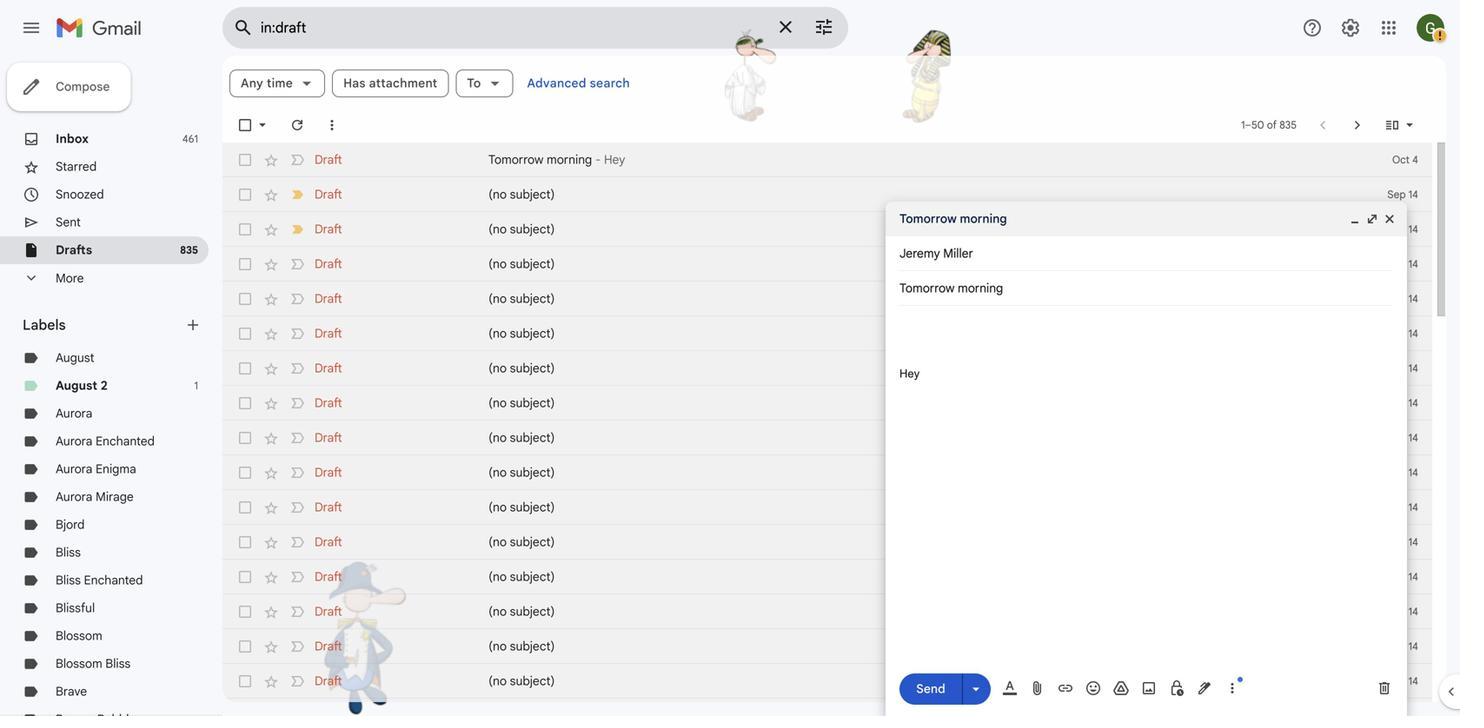 Task type: locate. For each thing, give the bounding box(es) containing it.
10 (no from the top
[[488, 500, 507, 515]]

aurora up bjord
[[56, 489, 93, 505]]

1 vertical spatial tomorrow
[[900, 211, 957, 226]]

14
[[1409, 188, 1419, 201], [1409, 223, 1419, 236], [1409, 258, 1419, 271], [1409, 292, 1419, 306], [1409, 327, 1419, 340], [1409, 362, 1419, 375], [1409, 397, 1419, 410], [1409, 432, 1419, 445], [1409, 466, 1419, 479], [1409, 501, 1419, 514], [1409, 536, 1419, 549], [1409, 571, 1419, 584], [1409, 605, 1419, 618], [1409, 640, 1419, 653], [1409, 675, 1419, 688]]

4 subject) from the top
[[510, 291, 555, 306]]

(no subject) for 15th (no subject) link from the bottom
[[488, 187, 555, 202]]

14 14 from the top
[[1409, 640, 1419, 653]]

5 (no subject) from the top
[[488, 326, 555, 341]]

(no for 4th (no subject) link from the top
[[488, 291, 507, 306]]

5 sep 14 from the top
[[1388, 327, 1419, 340]]

9 subject) from the top
[[510, 465, 555, 480]]

15 14 from the top
[[1409, 675, 1419, 688]]

1 vertical spatial august
[[56, 378, 97, 393]]

15 sep 14 from the top
[[1388, 675, 1419, 688]]

tomorrow
[[488, 152, 544, 167], [900, 211, 957, 226]]

1 blossom from the top
[[56, 628, 102, 644]]

august for august 'link'
[[56, 350, 94, 366]]

enchanted up enigma
[[96, 434, 155, 449]]

more image
[[323, 116, 341, 134]]

1 horizontal spatial tomorrow
[[900, 211, 957, 226]]

7 14 from the top
[[1409, 397, 1419, 410]]

6 (no subject) link from the top
[[488, 360, 1337, 377]]

12 14 from the top
[[1409, 571, 1419, 584]]

10 draft from the top
[[315, 465, 342, 480]]

blossom
[[56, 628, 102, 644], [56, 656, 102, 671]]

(no subject) for 6th (no subject) link from the bottom of the page
[[488, 500, 555, 515]]

older image
[[1349, 116, 1366, 134]]

labels navigation
[[0, 56, 223, 716]]

has attachment button
[[332, 70, 449, 97]]

sep 14 for fifth (no subject) link from the top of the page
[[1388, 327, 1419, 340]]

8 (no from the top
[[488, 430, 507, 445]]

Message Body text field
[[900, 315, 1393, 655]]

3 sep from the top
[[1388, 258, 1406, 271]]

bliss
[[56, 545, 81, 560], [56, 573, 81, 588], [105, 656, 131, 671]]

3 subject) from the top
[[510, 256, 555, 272]]

subject) for second (no subject) link
[[510, 222, 555, 237]]

inbox link
[[56, 131, 89, 146]]

discard draft ‪(⌘⇧d)‬ image
[[1376, 680, 1393, 697]]

12 sep 14 from the top
[[1388, 571, 1419, 584]]

sep 14 for 12th (no subject) link from the top
[[1388, 571, 1419, 584]]

0 vertical spatial blossom
[[56, 628, 102, 644]]

morning inside main content
[[547, 152, 592, 167]]

1 vertical spatial 1
[[194, 379, 198, 392]]

10 subject) from the top
[[510, 500, 555, 515]]

6 draft from the top
[[315, 326, 342, 341]]

august link
[[56, 350, 94, 366]]

0 horizontal spatial 835
[[180, 244, 198, 257]]

sep for 12th (no subject) link from the top
[[1388, 571, 1406, 584]]

11 sep 14 from the top
[[1388, 536, 1419, 549]]

bjord
[[56, 517, 85, 532]]

aurora for aurora enchanted
[[56, 434, 93, 449]]

refresh image
[[289, 116, 306, 134]]

subject) for 9th (no subject) link from the bottom of the page
[[510, 395, 555, 411]]

1 subject) from the top
[[510, 187, 555, 202]]

blossom for blossom bliss
[[56, 656, 102, 671]]

11 sep from the top
[[1388, 536, 1406, 549]]

13 (no subject) link from the top
[[488, 603, 1337, 621]]

None checkbox
[[236, 186, 254, 203], [236, 221, 254, 238], [236, 290, 254, 308], [236, 360, 254, 377], [236, 499, 254, 516], [236, 568, 254, 586], [236, 186, 254, 203], [236, 221, 254, 238], [236, 290, 254, 308], [236, 360, 254, 377], [236, 499, 254, 516], [236, 568, 254, 586]]

14 subject) from the top
[[510, 639, 555, 654]]

(no for fifth (no subject) link from the bottom of the page
[[488, 535, 507, 550]]

4 14 from the top
[[1409, 292, 1419, 306]]

13 sep 14 from the top
[[1388, 605, 1419, 618]]

15 subject) from the top
[[510, 674, 555, 689]]

sep for 9th (no subject) link from the bottom of the page
[[1388, 397, 1406, 410]]

9 draft from the top
[[315, 430, 342, 445]]

5 (no from the top
[[488, 326, 507, 341]]

12 row from the top
[[223, 525, 1432, 560]]

miller
[[943, 246, 973, 261]]

9 sep 14 from the top
[[1388, 466, 1419, 479]]

(no for 13th (no subject) link from the bottom of the page
[[488, 256, 507, 272]]

draft for 4th (no subject) link from the top
[[315, 291, 342, 306]]

0 horizontal spatial 1
[[194, 379, 198, 392]]

None search field
[[223, 7, 848, 49]]

(no for 12th (no subject) link from the top
[[488, 569, 507, 585]]

starred
[[56, 159, 97, 174]]

14 (no from the top
[[488, 639, 507, 654]]

(no for second (no subject) link
[[488, 222, 507, 237]]

10 sep 14 from the top
[[1388, 501, 1419, 514]]

sep 14 for 6th (no subject) link from the top of the page
[[1388, 362, 1419, 375]]

draft for seventh (no subject) link from the bottom
[[315, 465, 342, 480]]

15 (no from the top
[[488, 674, 507, 689]]

1 sep from the top
[[1388, 188, 1406, 201]]

draft for 9th (no subject) link from the bottom of the page
[[315, 395, 342, 411]]

Search mail text field
[[261, 19, 765, 37]]

6 subject) from the top
[[510, 361, 555, 376]]

1 vertical spatial enchanted
[[84, 573, 143, 588]]

blossom down blossom link
[[56, 656, 102, 671]]

insert signature image
[[1196, 680, 1213, 697]]

insert files using drive image
[[1113, 680, 1130, 697]]

sep for fifth (no subject) link from the top of the page
[[1388, 327, 1406, 340]]

tomorrow up the jeremy miller
[[900, 211, 957, 226]]

12 sep from the top
[[1388, 571, 1406, 584]]

aurora enigma
[[56, 462, 136, 477]]

1 horizontal spatial 835
[[1280, 119, 1297, 132]]

(no for 15th (no subject) link from the bottom
[[488, 187, 507, 202]]

labels heading
[[23, 316, 184, 334]]

draft for 1st (no subject) link from the bottom of the page
[[315, 674, 342, 689]]

subject) for 15th (no subject) link from the bottom
[[510, 187, 555, 202]]

14 for 12th row
[[1409, 536, 1419, 549]]

advanced
[[527, 76, 587, 91]]

morning
[[547, 152, 592, 167], [960, 211, 1007, 226]]

morning inside dialog
[[960, 211, 1007, 226]]

aurora down august 2 link
[[56, 406, 93, 421]]

0 horizontal spatial tomorrow
[[488, 152, 544, 167]]

1 vertical spatial 835
[[180, 244, 198, 257]]

sep 14 for 14th (no subject) link from the top of the page
[[1388, 640, 1419, 653]]

15 (no subject) from the top
[[488, 674, 555, 689]]

7 (no subject) from the top
[[488, 395, 555, 411]]

clear search image
[[768, 10, 803, 44]]

13 sep from the top
[[1388, 605, 1406, 618]]

august left 2
[[56, 378, 97, 393]]

14 sep 14 from the top
[[1388, 640, 1419, 653]]

send button
[[900, 673, 962, 705]]

aurora
[[56, 406, 93, 421], [56, 434, 93, 449], [56, 462, 93, 477], [56, 489, 93, 505]]

(no for 1st (no subject) link from the bottom of the page
[[488, 674, 507, 689]]

main content
[[223, 56, 1446, 716]]

draft for 13th (no subject) link from the bottom of the page
[[315, 256, 342, 272]]

advanced search button
[[520, 68, 637, 99]]

14 sep from the top
[[1388, 640, 1406, 653]]

(no for 6th (no subject) link from the bottom of the page
[[488, 500, 507, 515]]

support image
[[1302, 17, 1323, 38]]

draft for 13th (no subject) link from the top
[[315, 604, 342, 619]]

insert photo image
[[1140, 680, 1158, 697]]

11 (no subject) from the top
[[488, 535, 555, 550]]

5 draft from the top
[[315, 291, 342, 306]]

aurora down "aurora" link
[[56, 434, 93, 449]]

bliss for bliss link
[[56, 545, 81, 560]]

0 vertical spatial enchanted
[[96, 434, 155, 449]]

sep for 13th (no subject) link from the top
[[1388, 605, 1406, 618]]

brave
[[56, 684, 87, 699]]

10 sep from the top
[[1388, 501, 1406, 514]]

15 sep from the top
[[1388, 675, 1406, 688]]

tomorrow for tomorrow morning
[[900, 211, 957, 226]]

sep 14 for 6th (no subject) link from the bottom of the page
[[1388, 501, 1419, 514]]

1 vertical spatial morning
[[960, 211, 1007, 226]]

august 2 link
[[56, 378, 108, 393]]

15 draft from the top
[[315, 639, 342, 654]]

sep for 6th (no subject) link from the bottom of the page
[[1388, 501, 1406, 514]]

9 (no from the top
[[488, 465, 507, 480]]

snoozed
[[56, 187, 104, 202]]

has
[[343, 76, 366, 91]]

8 (no subject) from the top
[[488, 430, 555, 445]]

hey
[[604, 152, 625, 167], [900, 367, 920, 380]]

6 (no from the top
[[488, 361, 507, 376]]

blossom down blissful link
[[56, 628, 102, 644]]

hey inside main content
[[604, 152, 625, 167]]

1
[[1241, 119, 1245, 132], [194, 379, 198, 392]]

morning up miller
[[960, 211, 1007, 226]]

(no subject)
[[488, 187, 555, 202], [488, 222, 555, 237], [488, 256, 555, 272], [488, 291, 555, 306], [488, 326, 555, 341], [488, 361, 555, 376], [488, 395, 555, 411], [488, 430, 555, 445], [488, 465, 555, 480], [488, 500, 555, 515], [488, 535, 555, 550], [488, 569, 555, 585], [488, 604, 555, 619], [488, 639, 555, 654], [488, 674, 555, 689]]

2 (no subject) from the top
[[488, 222, 555, 237]]

more button
[[0, 264, 209, 292]]

0 horizontal spatial morning
[[547, 152, 592, 167]]

blossom bliss
[[56, 656, 131, 671]]

12 (no subject) from the top
[[488, 569, 555, 585]]

1 (no subject) link from the top
[[488, 186, 1337, 203]]

august
[[56, 350, 94, 366], [56, 378, 97, 393]]

sep
[[1388, 188, 1406, 201], [1388, 223, 1406, 236], [1388, 258, 1406, 271], [1388, 292, 1406, 306], [1388, 327, 1406, 340], [1388, 362, 1406, 375], [1388, 397, 1406, 410], [1388, 432, 1406, 445], [1388, 466, 1406, 479], [1388, 501, 1406, 514], [1388, 536, 1406, 549], [1388, 571, 1406, 584], [1388, 605, 1406, 618], [1388, 640, 1406, 653], [1388, 675, 1406, 688]]

9 14 from the top
[[1409, 466, 1419, 479]]

4 (no subject) from the top
[[488, 291, 555, 306]]

2 draft from the top
[[315, 187, 342, 202]]

tomorrow inside dialog
[[900, 211, 957, 226]]

(no subject) link
[[488, 186, 1337, 203], [488, 221, 1337, 238], [488, 256, 1337, 273], [488, 290, 1337, 308], [488, 325, 1337, 342], [488, 360, 1337, 377], [488, 395, 1337, 412], [488, 429, 1337, 447], [488, 464, 1337, 482], [488, 499, 1337, 516], [488, 534, 1337, 551], [488, 568, 1337, 586], [488, 603, 1337, 621], [488, 638, 1337, 655], [488, 673, 1337, 690]]

None checkbox
[[236, 116, 254, 134], [236, 151, 254, 169], [236, 256, 254, 273], [236, 325, 254, 342], [236, 395, 254, 412], [236, 429, 254, 447], [236, 464, 254, 482], [236, 534, 254, 551], [236, 603, 254, 621], [236, 638, 254, 655], [236, 673, 254, 690], [236, 116, 254, 134], [236, 151, 254, 169], [236, 256, 254, 273], [236, 325, 254, 342], [236, 395, 254, 412], [236, 429, 254, 447], [236, 464, 254, 482], [236, 534, 254, 551], [236, 603, 254, 621], [236, 638, 254, 655], [236, 673, 254, 690]]

search mail image
[[228, 12, 259, 43]]

5 sep from the top
[[1388, 327, 1406, 340]]

0 vertical spatial tomorrow
[[488, 152, 544, 167]]

1 horizontal spatial morning
[[960, 211, 1007, 226]]

row
[[223, 143, 1432, 177], [223, 177, 1432, 212], [223, 212, 1432, 247], [223, 247, 1432, 282], [223, 282, 1432, 316], [223, 316, 1432, 351], [223, 351, 1432, 386], [223, 386, 1432, 421], [223, 421, 1432, 455], [223, 455, 1432, 490], [223, 490, 1432, 525], [223, 525, 1432, 560], [223, 560, 1432, 595], [223, 595, 1432, 629], [223, 629, 1432, 664], [223, 664, 1432, 699], [223, 699, 1432, 716]]

bliss enchanted link
[[56, 573, 143, 588]]

7 subject) from the top
[[510, 395, 555, 411]]

main content containing any time
[[223, 56, 1446, 716]]

(no for 9th (no subject) link from the bottom of the page
[[488, 395, 507, 411]]

10 14 from the top
[[1409, 501, 1419, 514]]

1 vertical spatial bliss
[[56, 573, 81, 588]]

draft
[[315, 152, 342, 167], [315, 187, 342, 202], [315, 222, 342, 237], [315, 256, 342, 272], [315, 291, 342, 306], [315, 326, 342, 341], [315, 361, 342, 376], [315, 395, 342, 411], [315, 430, 342, 445], [315, 465, 342, 480], [315, 500, 342, 515], [315, 535, 342, 550], [315, 569, 342, 585], [315, 604, 342, 619], [315, 639, 342, 654], [315, 674, 342, 689]]

8 sep from the top
[[1388, 432, 1406, 445]]

8 (no subject) link from the top
[[488, 429, 1337, 447]]

14 for seventh row from the top
[[1409, 362, 1419, 375]]

11 14 from the top
[[1409, 536, 1419, 549]]

draft for second (no subject) link
[[315, 222, 342, 237]]

1 vertical spatial hey
[[900, 367, 920, 380]]

835
[[1280, 119, 1297, 132], [180, 244, 198, 257]]

aurora up the aurora mirage link
[[56, 462, 93, 477]]

inbox
[[56, 131, 89, 146]]

3 aurora from the top
[[56, 462, 93, 477]]

0 vertical spatial morning
[[547, 152, 592, 167]]

draft for 8th (no subject) link from the bottom of the page
[[315, 430, 342, 445]]

1 august from the top
[[56, 350, 94, 366]]

sep 14 for 1st (no subject) link from the bottom of the page
[[1388, 675, 1419, 688]]

(no for 14th (no subject) link from the top of the page
[[488, 639, 507, 654]]

(no
[[488, 187, 507, 202], [488, 222, 507, 237], [488, 256, 507, 272], [488, 291, 507, 306], [488, 326, 507, 341], [488, 361, 507, 376], [488, 395, 507, 411], [488, 430, 507, 445], [488, 465, 507, 480], [488, 500, 507, 515], [488, 535, 507, 550], [488, 569, 507, 585], [488, 604, 507, 619], [488, 639, 507, 654], [488, 674, 507, 689]]

mirage
[[96, 489, 134, 505]]

6 (no subject) from the top
[[488, 361, 555, 376]]

1 inside labels "navigation"
[[194, 379, 198, 392]]

9 sep from the top
[[1388, 466, 1406, 479]]

0 vertical spatial 835
[[1280, 119, 1297, 132]]

draft for 15th (no subject) link from the bottom
[[315, 187, 342, 202]]

1 (no subject) from the top
[[488, 187, 555, 202]]

14 for 6th row
[[1409, 327, 1419, 340]]

0 horizontal spatial hey
[[604, 152, 625, 167]]

2 subject) from the top
[[510, 222, 555, 237]]

any
[[241, 76, 263, 91]]

sep for 8th (no subject) link from the bottom of the page
[[1388, 432, 1406, 445]]

1 for 1 50 of 835
[[1241, 119, 1245, 132]]

minimize image
[[1348, 212, 1362, 226]]

august up august 2 link
[[56, 350, 94, 366]]

0 vertical spatial 1
[[1241, 119, 1245, 132]]

brave link
[[56, 684, 87, 699]]

1 for 1
[[194, 379, 198, 392]]

14 for 4th row from the bottom
[[1409, 605, 1419, 618]]

starred link
[[56, 159, 97, 174]]

blossom for blossom link
[[56, 628, 102, 644]]

sep 14
[[1388, 188, 1419, 201], [1388, 223, 1419, 236], [1388, 258, 1419, 271], [1388, 292, 1419, 306], [1388, 327, 1419, 340], [1388, 362, 1419, 375], [1388, 397, 1419, 410], [1388, 432, 1419, 445], [1388, 466, 1419, 479], [1388, 501, 1419, 514], [1388, 536, 1419, 549], [1388, 571, 1419, 584], [1388, 605, 1419, 618], [1388, 640, 1419, 653], [1388, 675, 1419, 688]]

8 subject) from the top
[[510, 430, 555, 445]]

5 14 from the top
[[1409, 327, 1419, 340]]

5 (no subject) link from the top
[[488, 325, 1337, 342]]

-
[[595, 152, 601, 167]]

(no subject) for 1st (no subject) link from the bottom of the page
[[488, 674, 555, 689]]

3 (no subject) link from the top
[[488, 256, 1337, 273]]

6 sep from the top
[[1388, 362, 1406, 375]]

bliss for bliss enchanted
[[56, 573, 81, 588]]

sep 14 for 9th (no subject) link from the bottom of the page
[[1388, 397, 1419, 410]]

13 subject) from the top
[[510, 604, 555, 619]]

to button
[[456, 70, 513, 97]]

14 for ninth row from the top of the main content containing any time
[[1409, 432, 1419, 445]]

subject)
[[510, 187, 555, 202], [510, 222, 555, 237], [510, 256, 555, 272], [510, 291, 555, 306], [510, 326, 555, 341], [510, 361, 555, 376], [510, 395, 555, 411], [510, 430, 555, 445], [510, 465, 555, 480], [510, 500, 555, 515], [510, 535, 555, 550], [510, 569, 555, 585], [510, 604, 555, 619], [510, 639, 555, 654], [510, 674, 555, 689]]

4 sep 14 from the top
[[1388, 292, 1419, 306]]

draft for fifth (no subject) link from the bottom of the page
[[315, 535, 342, 550]]

12 draft from the top
[[315, 535, 342, 550]]

attach files image
[[1029, 680, 1047, 697]]

1 horizontal spatial hey
[[900, 367, 920, 380]]

9 (no subject) link from the top
[[488, 464, 1337, 482]]

13 (no from the top
[[488, 604, 507, 619]]

0 vertical spatial august
[[56, 350, 94, 366]]

16 row from the top
[[223, 664, 1432, 699]]

morning for tomorrow morning
[[960, 211, 1007, 226]]

enchanted up blissful link
[[84, 573, 143, 588]]

aurora enchanted
[[56, 434, 155, 449]]

14 for 2nd row from the bottom
[[1409, 675, 1419, 688]]

jeremy
[[900, 246, 940, 261]]

gmail image
[[56, 10, 150, 45]]

aurora mirage link
[[56, 489, 134, 505]]

aurora enchanted link
[[56, 434, 155, 449]]

sent link
[[56, 215, 81, 230]]

more
[[56, 271, 84, 286]]

14 for 5th row from the bottom
[[1409, 571, 1419, 584]]

enchanted for bliss enchanted
[[84, 573, 143, 588]]

2 august from the top
[[56, 378, 97, 393]]

1 (no from the top
[[488, 187, 507, 202]]

0 vertical spatial hey
[[604, 152, 625, 167]]

13 draft from the top
[[315, 569, 342, 585]]

of
[[1267, 119, 1277, 132]]

11 row from the top
[[223, 490, 1432, 525]]

compose button
[[7, 63, 131, 111]]

1 horizontal spatial 1
[[1241, 119, 1245, 132]]

enchanted for aurora enchanted
[[96, 434, 155, 449]]

8 14 from the top
[[1409, 432, 1419, 445]]

close image
[[1383, 212, 1397, 226]]

0 vertical spatial bliss
[[56, 545, 81, 560]]

enchanted
[[96, 434, 155, 449], [84, 573, 143, 588]]

1 vertical spatial blossom
[[56, 656, 102, 671]]

tomorrow left -
[[488, 152, 544, 167]]

14 draft from the top
[[315, 604, 342, 619]]

morning left -
[[547, 152, 592, 167]]



Task type: describe. For each thing, give the bounding box(es) containing it.
compose
[[56, 79, 110, 94]]

subject) for 13th (no subject) link from the top
[[510, 604, 555, 619]]

draft for 6th (no subject) link from the bottom of the page
[[315, 500, 342, 515]]

labels
[[23, 316, 66, 334]]

morning for tomorrow morning - hey
[[547, 152, 592, 167]]

toggle confidential mode image
[[1168, 680, 1186, 697]]

2 (no subject) link from the top
[[488, 221, 1337, 238]]

(no for seventh (no subject) link from the bottom
[[488, 465, 507, 480]]

tomorrow morning dialog
[[886, 202, 1407, 716]]

14 for eighth row from the bottom of the main content containing any time
[[1409, 466, 1419, 479]]

bliss link
[[56, 545, 81, 560]]

14 row from the top
[[223, 595, 1432, 629]]

main menu image
[[21, 17, 42, 38]]

3 sep 14 from the top
[[1388, 258, 1419, 271]]

tomorrow for tomorrow morning - hey
[[488, 152, 544, 167]]

advanced search
[[527, 76, 630, 91]]

subject) for 4th (no subject) link from the top
[[510, 291, 555, 306]]

12 (no subject) link from the top
[[488, 568, 1337, 586]]

4 sep from the top
[[1388, 292, 1406, 306]]

snoozed link
[[56, 187, 104, 202]]

2
[[101, 378, 108, 393]]

tomorrow morning
[[900, 211, 1007, 226]]

jeremy miller
[[900, 246, 973, 261]]

subject) for 14th (no subject) link from the top of the page
[[510, 639, 555, 654]]

aurora mirage
[[56, 489, 134, 505]]

sep 14 for seventh (no subject) link from the bottom
[[1388, 466, 1419, 479]]

sep for 1st (no subject) link from the bottom of the page
[[1388, 675, 1406, 688]]

send
[[916, 681, 946, 696]]

insert link ‪(⌘k)‬ image
[[1057, 680, 1074, 697]]

sent
[[56, 215, 81, 230]]

15 (no subject) link from the top
[[488, 673, 1337, 690]]

13 row from the top
[[223, 560, 1432, 595]]

(no for 13th (no subject) link from the top
[[488, 604, 507, 619]]

tomorrow morning - hey
[[488, 152, 625, 167]]

2 sep from the top
[[1388, 223, 1406, 236]]

draft for 12th (no subject) link from the top
[[315, 569, 342, 585]]

subject) for 1st (no subject) link from the bottom of the page
[[510, 674, 555, 689]]

more send options image
[[967, 680, 985, 698]]

drafts link
[[56, 243, 92, 258]]

drafts
[[56, 243, 92, 258]]

2 row from the top
[[223, 177, 1432, 212]]

time
[[267, 76, 293, 91]]

6 row from the top
[[223, 316, 1432, 351]]

10 (no subject) link from the top
[[488, 499, 1337, 516]]

pop out image
[[1366, 212, 1379, 226]]

august 2
[[56, 378, 108, 393]]

draft for fifth (no subject) link from the top of the page
[[315, 326, 342, 341]]

hey inside hey 'text box'
[[900, 367, 920, 380]]

subject) for 6th (no subject) link from the top of the page
[[510, 361, 555, 376]]

4 row from the top
[[223, 247, 1432, 282]]

bliss enchanted
[[56, 573, 143, 588]]

subject) for 6th (no subject) link from the bottom of the page
[[510, 500, 555, 515]]

17 row from the top
[[223, 699, 1432, 716]]

2 vertical spatial bliss
[[105, 656, 131, 671]]

sep for 14th (no subject) link from the top of the page
[[1388, 640, 1406, 653]]

draft for 14th (no subject) link from the top of the page
[[315, 639, 342, 654]]

1 sep 14 from the top
[[1388, 188, 1419, 201]]

11 (no subject) link from the top
[[488, 534, 1337, 551]]

(no subject) for 6th (no subject) link from the top of the page
[[488, 361, 555, 376]]

10 row from the top
[[223, 455, 1432, 490]]

(no subject) for seventh (no subject) link from the bottom
[[488, 465, 555, 480]]

attachment
[[369, 76, 437, 91]]

461
[[182, 133, 198, 146]]

5 row from the top
[[223, 282, 1432, 316]]

(no subject) for 9th (no subject) link from the bottom of the page
[[488, 395, 555, 411]]

3 row from the top
[[223, 212, 1432, 247]]

august for august 2
[[56, 378, 97, 393]]

sep for fifth (no subject) link from the bottom of the page
[[1388, 536, 1406, 549]]

sep 14 for 8th (no subject) link from the bottom of the page
[[1388, 432, 1419, 445]]

insert emoji ‪(⌘⇧2)‬ image
[[1085, 680, 1102, 697]]

14 for 3rd row from the bottom
[[1409, 640, 1419, 653]]

14 for 11th row
[[1409, 501, 1419, 514]]

aurora for aurora mirage
[[56, 489, 93, 505]]

sep 14 for fifth (no subject) link from the bottom of the page
[[1388, 536, 1419, 549]]

subject) for fifth (no subject) link from the bottom of the page
[[510, 535, 555, 550]]

1 50 of 835
[[1241, 119, 1297, 132]]

subject) for 12th (no subject) link from the top
[[510, 569, 555, 585]]

14 (no subject) link from the top
[[488, 638, 1337, 655]]

any time button
[[229, 70, 325, 97]]

subject) for 13th (no subject) link from the bottom of the page
[[510, 256, 555, 272]]

oct
[[1392, 153, 1410, 166]]

(no subject) for 4th (no subject) link from the top
[[488, 291, 555, 306]]

aurora link
[[56, 406, 93, 421]]

bjord link
[[56, 517, 85, 532]]

aurora for aurora enigma
[[56, 462, 93, 477]]

1 row from the top
[[223, 143, 1432, 177]]

blissful
[[56, 601, 95, 616]]

sep for 6th (no subject) link from the top of the page
[[1388, 362, 1406, 375]]

(no subject) for fifth (no subject) link from the bottom of the page
[[488, 535, 555, 550]]

more options image
[[1227, 680, 1238, 697]]

1 14 from the top
[[1409, 188, 1419, 201]]

1 draft from the top
[[315, 152, 342, 167]]

(no subject) for 12th (no subject) link from the top
[[488, 569, 555, 585]]

advanced search options image
[[807, 10, 841, 44]]

to
[[467, 76, 481, 91]]

subject) for 8th (no subject) link from the bottom of the page
[[510, 430, 555, 445]]

blissful link
[[56, 601, 95, 616]]

search
[[590, 76, 630, 91]]

7 (no subject) link from the top
[[488, 395, 1337, 412]]

2 14 from the top
[[1409, 223, 1419, 236]]

aurora for "aurora" link
[[56, 406, 93, 421]]

(no for 8th (no subject) link from the bottom of the page
[[488, 430, 507, 445]]

(no subject) for 14th (no subject) link from the top of the page
[[488, 639, 555, 654]]

7 row from the top
[[223, 351, 1432, 386]]

(no subject) for fifth (no subject) link from the top of the page
[[488, 326, 555, 341]]

(no subject) for 8th (no subject) link from the bottom of the page
[[488, 430, 555, 445]]

sep 14 for 13th (no subject) link from the top
[[1388, 605, 1419, 618]]

(no for 6th (no subject) link from the top of the page
[[488, 361, 507, 376]]

3 14 from the top
[[1409, 258, 1419, 271]]

draft for 6th (no subject) link from the top of the page
[[315, 361, 342, 376]]

835 inside labels "navigation"
[[180, 244, 198, 257]]

any time
[[241, 76, 293, 91]]

2 sep 14 from the top
[[1388, 223, 1419, 236]]

4
[[1412, 153, 1419, 166]]

(no subject) for 13th (no subject) link from the bottom of the page
[[488, 256, 555, 272]]

has attachment
[[343, 76, 437, 91]]

blossom link
[[56, 628, 102, 644]]

15 row from the top
[[223, 629, 1432, 664]]

sep for seventh (no subject) link from the bottom
[[1388, 466, 1406, 479]]

4 (no subject) link from the top
[[488, 290, 1337, 308]]

Subject field
[[900, 280, 1393, 297]]

oct 4
[[1392, 153, 1419, 166]]

enigma
[[96, 462, 136, 477]]

(no for fifth (no subject) link from the top of the page
[[488, 326, 507, 341]]

subject) for seventh (no subject) link from the bottom
[[510, 465, 555, 480]]

835 inside main content
[[1280, 119, 1297, 132]]

(no subject) for second (no subject) link
[[488, 222, 555, 237]]

9 row from the top
[[223, 421, 1432, 455]]

subject) for fifth (no subject) link from the top of the page
[[510, 326, 555, 341]]

aurora enigma link
[[56, 462, 136, 477]]

14 for tenth row from the bottom of the main content containing any time
[[1409, 397, 1419, 410]]

settings image
[[1340, 17, 1361, 38]]

8 row from the top
[[223, 386, 1432, 421]]

50
[[1252, 119, 1264, 132]]

blossom bliss link
[[56, 656, 131, 671]]

toggle split pane mode image
[[1384, 116, 1401, 134]]

(no subject) for 13th (no subject) link from the top
[[488, 604, 555, 619]]



Task type: vqa. For each thing, say whether or not it's contained in the screenshot.
birds
no



